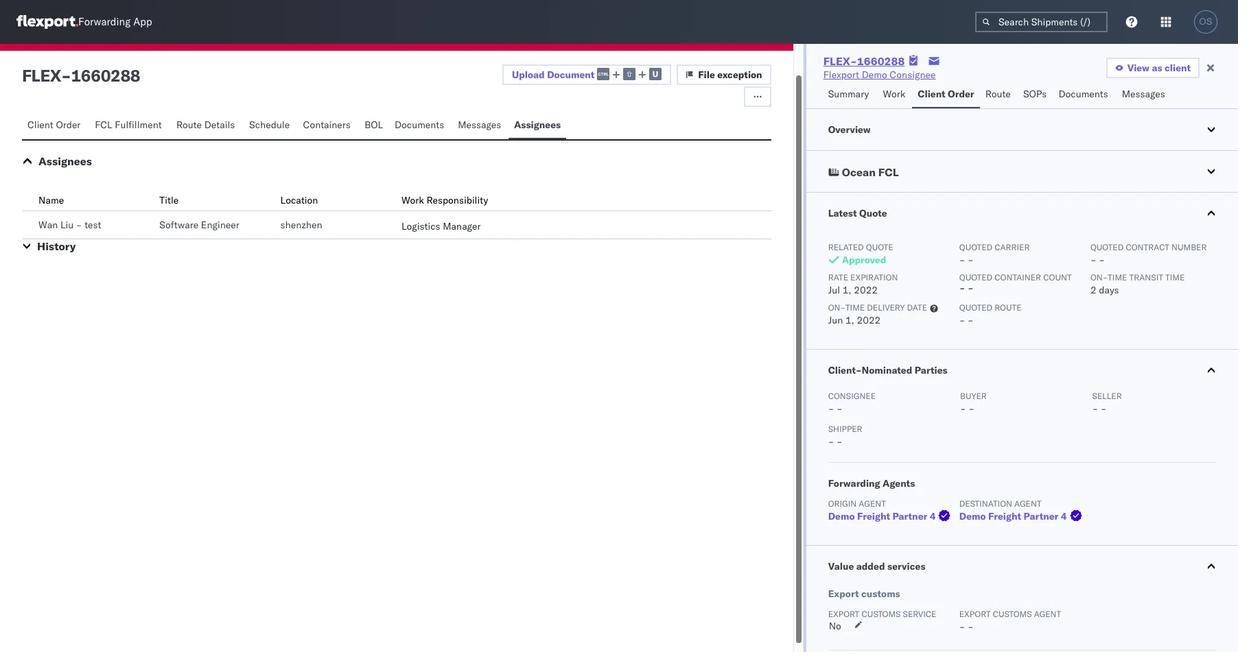 Task type: locate. For each thing, give the bounding box(es) containing it.
client order down flex
[[27, 119, 81, 131]]

1 freight from the left
[[857, 511, 890, 523]]

time right transit
[[1166, 273, 1185, 283]]

upload document
[[512, 68, 595, 81]]

0 horizontal spatial client order
[[27, 119, 81, 131]]

0 horizontal spatial client
[[27, 119, 53, 131]]

2022
[[854, 284, 878, 297], [857, 314, 881, 327]]

documents right bol "button"
[[395, 119, 444, 131]]

quoted inside quoted route - -
[[960, 303, 993, 313]]

1 horizontal spatial order
[[948, 88, 975, 100]]

quoted left carrier
[[960, 242, 993, 253]]

0 horizontal spatial work
[[402, 194, 424, 207]]

summary button
[[823, 82, 878, 108]]

quote
[[860, 207, 887, 220]]

quoted for quoted route - -
[[960, 303, 993, 313]]

forwarding left app
[[78, 15, 131, 28]]

1 demo freight partner 4 link from the left
[[828, 510, 954, 524]]

fcl right 'ocean'
[[879, 165, 899, 179]]

days
[[1099, 284, 1119, 297]]

customs inside export customs agent - -
[[993, 610, 1032, 620]]

demo freight partner 4 down destination agent
[[960, 511, 1067, 523]]

bol
[[365, 119, 383, 131]]

quoted inside quoted container count - -
[[960, 273, 993, 283]]

related
[[828, 242, 864, 253]]

documents right sops button
[[1059, 88, 1108, 100]]

0 horizontal spatial order
[[56, 119, 81, 131]]

quoted left route
[[960, 303, 993, 313]]

customs for export customs service
[[862, 610, 901, 620]]

1 vertical spatial route
[[176, 119, 202, 131]]

0 vertical spatial client order button
[[913, 82, 980, 108]]

1 horizontal spatial fcl
[[879, 165, 899, 179]]

time for on-time delivery date
[[846, 303, 865, 313]]

assignees button
[[509, 113, 566, 139], [38, 154, 92, 168]]

demo down destination
[[960, 511, 986, 523]]

expiration
[[851, 273, 898, 283]]

0 vertical spatial assignees button
[[509, 113, 566, 139]]

export customs
[[828, 588, 900, 601]]

1 horizontal spatial assignees
[[514, 119, 561, 131]]

0 vertical spatial work
[[883, 88, 906, 100]]

work up logistics
[[402, 194, 424, 207]]

fcl left fulfillment
[[95, 119, 112, 131]]

file
[[698, 69, 715, 81]]

2022 down on-time delivery date
[[857, 314, 881, 327]]

freight for origin
[[857, 511, 890, 523]]

quoted container count - -
[[960, 273, 1072, 295]]

1,
[[843, 284, 852, 297], [846, 314, 855, 327]]

demo down flex-1660288
[[862, 69, 887, 81]]

overview button
[[806, 109, 1238, 150]]

0 horizontal spatial assignees button
[[38, 154, 92, 168]]

1660288 up fcl fulfillment
[[71, 65, 140, 86]]

jun 1, 2022
[[828, 314, 881, 327]]

1 4 from the left
[[930, 511, 936, 523]]

2 4 from the left
[[1061, 511, 1067, 523]]

view as client
[[1128, 62, 1191, 74]]

jul
[[828, 284, 840, 297]]

wan
[[38, 219, 58, 231]]

2
[[1091, 284, 1097, 297]]

count
[[1044, 273, 1072, 283]]

demo down the origin
[[828, 511, 855, 523]]

documents
[[1059, 88, 1108, 100], [395, 119, 444, 131]]

1 horizontal spatial demo freight partner 4 link
[[960, 510, 1085, 524]]

0 horizontal spatial demo freight partner 4 link
[[828, 510, 954, 524]]

0 vertical spatial fcl
[[95, 119, 112, 131]]

route inside button
[[986, 88, 1011, 100]]

1 horizontal spatial time
[[1108, 273, 1127, 283]]

quoted inside "quoted contract number - - rate expiration jul 1, 2022"
[[1091, 242, 1124, 253]]

1 vertical spatial consignee
[[828, 391, 876, 402]]

1 horizontal spatial documents button
[[1053, 82, 1117, 108]]

nominated
[[862, 365, 913, 377]]

quoted for quoted carrier - -
[[960, 242, 993, 253]]

customs up the export customs service on the bottom of page
[[862, 588, 900, 601]]

1 horizontal spatial 4
[[1061, 511, 1067, 523]]

demo
[[862, 69, 887, 81], [828, 511, 855, 523], [960, 511, 986, 523]]

on- up jun
[[828, 303, 846, 313]]

order left route button at the top right of page
[[948, 88, 975, 100]]

1 demo freight partner 4 from the left
[[828, 511, 936, 523]]

0 horizontal spatial route
[[176, 119, 202, 131]]

customs
[[862, 588, 900, 601], [862, 610, 901, 620], [993, 610, 1032, 620]]

partner down agents
[[893, 511, 928, 523]]

assignees up name
[[38, 154, 92, 168]]

0 vertical spatial client order
[[918, 88, 975, 100]]

Search Shipments (/) text field
[[975, 12, 1108, 32]]

demo freight partner 4 down origin agent
[[828, 511, 936, 523]]

2 freight from the left
[[989, 511, 1022, 523]]

1 horizontal spatial work
[[883, 88, 906, 100]]

work inside button
[[883, 88, 906, 100]]

freight down origin agent
[[857, 511, 890, 523]]

1 partner from the left
[[893, 511, 928, 523]]

work
[[883, 88, 906, 100], [402, 194, 424, 207]]

order down flex - 1660288
[[56, 119, 81, 131]]

freight
[[857, 511, 890, 523], [989, 511, 1022, 523]]

1 vertical spatial fcl
[[879, 165, 899, 179]]

assignees inside assignees button
[[514, 119, 561, 131]]

upload document button
[[503, 65, 672, 85]]

route for route
[[986, 88, 1011, 100]]

sops
[[1023, 88, 1047, 100]]

consignee up work button
[[890, 69, 936, 81]]

demo freight partner 4 link down destination agent
[[960, 510, 1085, 524]]

approved
[[842, 254, 887, 266]]

work down flexport demo consignee
[[883, 88, 906, 100]]

1 horizontal spatial demo
[[862, 69, 887, 81]]

client order right work button
[[918, 88, 975, 100]]

assignees button down upload
[[509, 113, 566, 139]]

1 horizontal spatial route
[[986, 88, 1011, 100]]

work responsibility
[[402, 194, 488, 207]]

demo freight partner 4 for origin
[[828, 511, 936, 523]]

1 horizontal spatial documents
[[1059, 88, 1108, 100]]

0 vertical spatial 2022
[[854, 284, 878, 297]]

order
[[948, 88, 975, 100], [56, 119, 81, 131]]

client right work button
[[918, 88, 946, 100]]

client down flex
[[27, 119, 53, 131]]

fcl fulfillment button
[[89, 113, 171, 139]]

quoted for quoted container count - -
[[960, 273, 993, 283]]

customs down value added services button
[[993, 610, 1032, 620]]

agent for origin agent
[[859, 499, 886, 509]]

partner
[[893, 511, 928, 523], [1024, 511, 1059, 523]]

1660288 up flexport demo consignee
[[857, 54, 905, 68]]

route left details
[[176, 119, 202, 131]]

messages
[[1122, 88, 1165, 100], [458, 119, 501, 131]]

agent right destination
[[1015, 499, 1042, 509]]

0 horizontal spatial time
[[846, 303, 865, 313]]

assignees
[[514, 119, 561, 131], [38, 154, 92, 168]]

0 horizontal spatial assignees
[[38, 154, 92, 168]]

latest
[[828, 207, 857, 220]]

schedule
[[249, 119, 290, 131]]

0 vertical spatial messages
[[1122, 88, 1165, 100]]

1 horizontal spatial client order
[[918, 88, 975, 100]]

1 vertical spatial client
[[27, 119, 53, 131]]

1 vertical spatial messages button
[[453, 113, 509, 139]]

1 vertical spatial order
[[56, 119, 81, 131]]

1 horizontal spatial consignee
[[890, 69, 936, 81]]

1, right jul
[[843, 284, 852, 297]]

export
[[828, 588, 859, 601], [828, 610, 860, 620], [960, 610, 991, 620]]

0 horizontal spatial messages
[[458, 119, 501, 131]]

test
[[85, 219, 101, 231]]

4
[[930, 511, 936, 523], [1061, 511, 1067, 523]]

1 horizontal spatial partner
[[1024, 511, 1059, 523]]

1 horizontal spatial on-
[[1091, 273, 1108, 283]]

fcl
[[95, 119, 112, 131], [879, 165, 899, 179]]

client for the right client order "button"
[[918, 88, 946, 100]]

route for route details
[[176, 119, 202, 131]]

assignees button up name
[[38, 154, 92, 168]]

client
[[918, 88, 946, 100], [27, 119, 53, 131]]

agent inside export customs agent - -
[[1034, 610, 1061, 620]]

details
[[204, 119, 235, 131]]

forwarding up origin agent
[[828, 478, 881, 490]]

export for export customs service
[[828, 610, 860, 620]]

flex-1660288 link
[[824, 54, 905, 68]]

agent for destination agent
[[1015, 499, 1042, 509]]

0 horizontal spatial documents button
[[389, 113, 453, 139]]

0 horizontal spatial 4
[[930, 511, 936, 523]]

order for the bottom client order "button"
[[56, 119, 81, 131]]

on- up 2
[[1091, 273, 1108, 283]]

1 horizontal spatial client
[[918, 88, 946, 100]]

2 demo freight partner 4 from the left
[[960, 511, 1067, 523]]

consignee down client-
[[828, 391, 876, 402]]

forwarding for forwarding agents
[[828, 478, 881, 490]]

flexport demo consignee
[[824, 69, 936, 81]]

customs down export customs
[[862, 610, 901, 620]]

1 vertical spatial documents
[[395, 119, 444, 131]]

1 vertical spatial client order
[[27, 119, 81, 131]]

partner down destination agent
[[1024, 511, 1059, 523]]

history
[[37, 240, 76, 253]]

-
[[61, 65, 71, 86], [76, 219, 82, 231], [960, 254, 966, 266], [968, 254, 974, 266], [1091, 254, 1097, 266], [1099, 254, 1105, 266], [960, 282, 966, 295], [968, 282, 974, 295], [960, 314, 966, 327], [968, 314, 974, 327], [828, 403, 834, 415], [837, 403, 843, 415], [960, 403, 966, 415], [969, 403, 975, 415], [1093, 403, 1099, 415], [1101, 403, 1107, 415], [828, 436, 834, 448], [837, 436, 843, 448], [960, 621, 966, 634], [968, 621, 974, 634]]

1 horizontal spatial forwarding
[[828, 478, 881, 490]]

1 vertical spatial on-
[[828, 303, 846, 313]]

export up no
[[828, 610, 860, 620]]

liu
[[60, 219, 74, 231]]

origin
[[828, 499, 857, 509]]

view
[[1128, 62, 1150, 74]]

0 vertical spatial route
[[986, 88, 1011, 100]]

0 horizontal spatial demo freight partner 4
[[828, 511, 936, 523]]

0 horizontal spatial client order button
[[22, 113, 89, 139]]

0 horizontal spatial freight
[[857, 511, 890, 523]]

file exception button
[[677, 65, 771, 85], [677, 65, 771, 85]]

jun
[[828, 314, 843, 327]]

time up days on the right top
[[1108, 273, 1127, 283]]

location
[[280, 194, 318, 207]]

quoted left contract
[[1091, 242, 1124, 253]]

1 horizontal spatial freight
[[989, 511, 1022, 523]]

1, inside "quoted contract number - - rate expiration jul 1, 2022"
[[843, 284, 852, 297]]

1 horizontal spatial demo freight partner 4
[[960, 511, 1067, 523]]

engineer
[[201, 219, 239, 231]]

1 horizontal spatial messages
[[1122, 88, 1165, 100]]

consignee
[[890, 69, 936, 81], [828, 391, 876, 402]]

time up jun 1, 2022
[[846, 303, 865, 313]]

0 vertical spatial client
[[918, 88, 946, 100]]

route inside 'button'
[[176, 119, 202, 131]]

service
[[903, 610, 937, 620]]

1 vertical spatial work
[[402, 194, 424, 207]]

4 for destination agent
[[1061, 511, 1067, 523]]

1, right jun
[[846, 314, 855, 327]]

documents button right bol
[[389, 113, 453, 139]]

2 horizontal spatial demo
[[960, 511, 986, 523]]

flexport demo consignee link
[[824, 68, 936, 82]]

0 vertical spatial order
[[948, 88, 975, 100]]

export right service
[[960, 610, 991, 620]]

2 demo freight partner 4 link from the left
[[960, 510, 1085, 524]]

0 vertical spatial on-
[[1091, 273, 1108, 283]]

export for export customs
[[828, 588, 859, 601]]

export down the value in the bottom right of the page
[[828, 588, 859, 601]]

0 vertical spatial documents button
[[1053, 82, 1117, 108]]

0 vertical spatial consignee
[[890, 69, 936, 81]]

0 vertical spatial forwarding
[[78, 15, 131, 28]]

freight down destination agent
[[989, 511, 1022, 523]]

containers button
[[298, 113, 359, 139]]

0 horizontal spatial demo
[[828, 511, 855, 523]]

0 horizontal spatial partner
[[893, 511, 928, 523]]

demo freight partner 4
[[828, 511, 936, 523], [960, 511, 1067, 523]]

forwarding app link
[[16, 15, 152, 29]]

agent down value added services button
[[1034, 610, 1061, 620]]

demo freight partner 4 link down agents
[[828, 510, 954, 524]]

0 vertical spatial messages button
[[1117, 82, 1173, 108]]

2022 inside "quoted contract number - - rate expiration jul 1, 2022"
[[854, 284, 878, 297]]

quoted inside the quoted carrier - -
[[960, 242, 993, 253]]

as
[[1152, 62, 1163, 74]]

agent down 'forwarding agents'
[[859, 499, 886, 509]]

flexport. image
[[16, 15, 78, 29]]

documents button right sops
[[1053, 82, 1117, 108]]

1 vertical spatial documents button
[[389, 113, 453, 139]]

2022 down expiration at the top
[[854, 284, 878, 297]]

documents button
[[1053, 82, 1117, 108], [389, 113, 453, 139]]

1 vertical spatial assignees button
[[38, 154, 92, 168]]

1 horizontal spatial assignees button
[[509, 113, 566, 139]]

2 partner from the left
[[1024, 511, 1059, 523]]

on-time transit time 2 days
[[1091, 273, 1185, 297]]

0 vertical spatial 1,
[[843, 284, 852, 297]]

on- inside the on-time transit time 2 days
[[1091, 273, 1108, 283]]

0 horizontal spatial on-
[[828, 303, 846, 313]]

0 vertical spatial assignees
[[514, 119, 561, 131]]

quoted down the quoted carrier - -
[[960, 273, 993, 283]]

2 horizontal spatial time
[[1166, 273, 1185, 283]]

time
[[1108, 273, 1127, 283], [1166, 273, 1185, 283], [846, 303, 865, 313]]

client order for the right client order "button"
[[918, 88, 975, 100]]

forwarding
[[78, 15, 131, 28], [828, 478, 881, 490]]

value added services button
[[806, 546, 1238, 588]]

route left sops
[[986, 88, 1011, 100]]

4 for origin agent
[[930, 511, 936, 523]]

1 vertical spatial forwarding
[[828, 478, 881, 490]]

order for the right client order "button"
[[948, 88, 975, 100]]

partner for destination agent
[[1024, 511, 1059, 523]]

0 horizontal spatial forwarding
[[78, 15, 131, 28]]

assignees down upload
[[514, 119, 561, 131]]



Task type: describe. For each thing, give the bounding box(es) containing it.
shipper
[[828, 424, 863, 435]]

work for work
[[883, 88, 906, 100]]

demo freight partner 4 link for origin agent
[[828, 510, 954, 524]]

shenzhen
[[280, 219, 322, 231]]

added
[[857, 561, 885, 573]]

flex - 1660288
[[22, 65, 140, 86]]

quoted carrier - -
[[960, 242, 1030, 266]]

work for work responsibility
[[402, 194, 424, 207]]

view as client button
[[1106, 58, 1200, 78]]

name
[[38, 194, 64, 207]]

containers
[[303, 119, 351, 131]]

demo freight partner 4 link for destination agent
[[960, 510, 1085, 524]]

1 horizontal spatial messages button
[[1117, 82, 1173, 108]]

number
[[1172, 242, 1207, 253]]

schedule button
[[244, 113, 298, 139]]

value
[[828, 561, 854, 573]]

1 vertical spatial 2022
[[857, 314, 881, 327]]

bol button
[[359, 113, 389, 139]]

forwarding agents
[[828, 478, 915, 490]]

route details button
[[171, 113, 244, 139]]

software engineer
[[159, 219, 239, 231]]

fulfillment
[[115, 119, 162, 131]]

route details
[[176, 119, 235, 131]]

software
[[159, 219, 199, 231]]

ocean fcl button
[[806, 151, 1238, 192]]

quote
[[866, 242, 894, 253]]

delivery
[[867, 303, 905, 313]]

on- for on-time transit time 2 days
[[1091, 273, 1108, 283]]

export customs service
[[828, 610, 937, 620]]

services
[[888, 561, 926, 573]]

destination agent
[[960, 499, 1042, 509]]

summary
[[828, 88, 869, 100]]

demo for origin agent
[[828, 511, 855, 523]]

1 vertical spatial messages
[[458, 119, 501, 131]]

logistics
[[402, 220, 440, 233]]

on- for on-time delivery date
[[828, 303, 846, 313]]

document
[[547, 68, 595, 81]]

1 vertical spatial client order button
[[22, 113, 89, 139]]

exception
[[718, 69, 762, 81]]

flex-
[[824, 54, 857, 68]]

date
[[907, 303, 927, 313]]

customs for export customs
[[862, 588, 900, 601]]

client-nominated parties
[[828, 365, 948, 377]]

ocean
[[842, 165, 876, 179]]

forwarding app
[[78, 15, 152, 28]]

latest quote
[[828, 207, 887, 220]]

time for on-time transit time 2 days
[[1108, 273, 1127, 283]]

route
[[995, 303, 1022, 313]]

no
[[829, 621, 842, 633]]

1 horizontal spatial 1660288
[[857, 54, 905, 68]]

work button
[[878, 82, 913, 108]]

route button
[[980, 82, 1018, 108]]

fcl fulfillment
[[95, 119, 162, 131]]

overview
[[828, 124, 871, 136]]

0 horizontal spatial documents
[[395, 119, 444, 131]]

quoted route - -
[[960, 303, 1022, 327]]

client for the bottom client order "button"
[[27, 119, 53, 131]]

on-time delivery date
[[828, 303, 927, 313]]

responsibility
[[427, 194, 488, 207]]

0 horizontal spatial 1660288
[[71, 65, 140, 86]]

seller
[[1093, 391, 1122, 402]]

carrier
[[995, 242, 1030, 253]]

flexport
[[824, 69, 859, 81]]

os
[[1200, 16, 1213, 27]]

related quote
[[828, 242, 894, 253]]

client order for the bottom client order "button"
[[27, 119, 81, 131]]

file exception
[[698, 69, 762, 81]]

history button
[[37, 240, 76, 253]]

app
[[133, 15, 152, 28]]

title
[[159, 194, 179, 207]]

flex-1660288
[[824, 54, 905, 68]]

upload
[[512, 68, 545, 81]]

partner for origin agent
[[893, 511, 928, 523]]

destination
[[960, 499, 1013, 509]]

demo freight partner 4 for destination
[[960, 511, 1067, 523]]

export inside export customs agent - -
[[960, 610, 991, 620]]

latest quote button
[[806, 193, 1238, 234]]

quoted contract number - - rate expiration jul 1, 2022
[[828, 242, 1207, 297]]

agents
[[883, 478, 915, 490]]

logistics manager
[[402, 220, 481, 233]]

container
[[995, 273, 1041, 283]]

0 horizontal spatial consignee
[[828, 391, 876, 402]]

1 vertical spatial 1,
[[846, 314, 855, 327]]

1 vertical spatial assignees
[[38, 154, 92, 168]]

manager
[[443, 220, 481, 233]]

ocean fcl
[[842, 165, 899, 179]]

customs for export customs agent - -
[[993, 610, 1032, 620]]

1 horizontal spatial client order button
[[913, 82, 980, 108]]

buyer
[[960, 391, 987, 402]]

os button
[[1190, 6, 1222, 38]]

value added services
[[828, 561, 926, 573]]

client-
[[828, 365, 862, 377]]

demo for destination agent
[[960, 511, 986, 523]]

quoted for quoted contract number - - rate expiration jul 1, 2022
[[1091, 242, 1124, 253]]

0 horizontal spatial messages button
[[453, 113, 509, 139]]

forwarding for forwarding app
[[78, 15, 131, 28]]

origin agent
[[828, 499, 886, 509]]

client
[[1165, 62, 1191, 74]]

export customs agent - -
[[960, 610, 1061, 634]]

0 horizontal spatial fcl
[[95, 119, 112, 131]]

freight for destination
[[989, 511, 1022, 523]]

parties
[[915, 365, 948, 377]]

0 vertical spatial documents
[[1059, 88, 1108, 100]]

contract
[[1126, 242, 1170, 253]]

sops button
[[1018, 82, 1053, 108]]



Task type: vqa. For each thing, say whether or not it's contained in the screenshot.
Jun
yes



